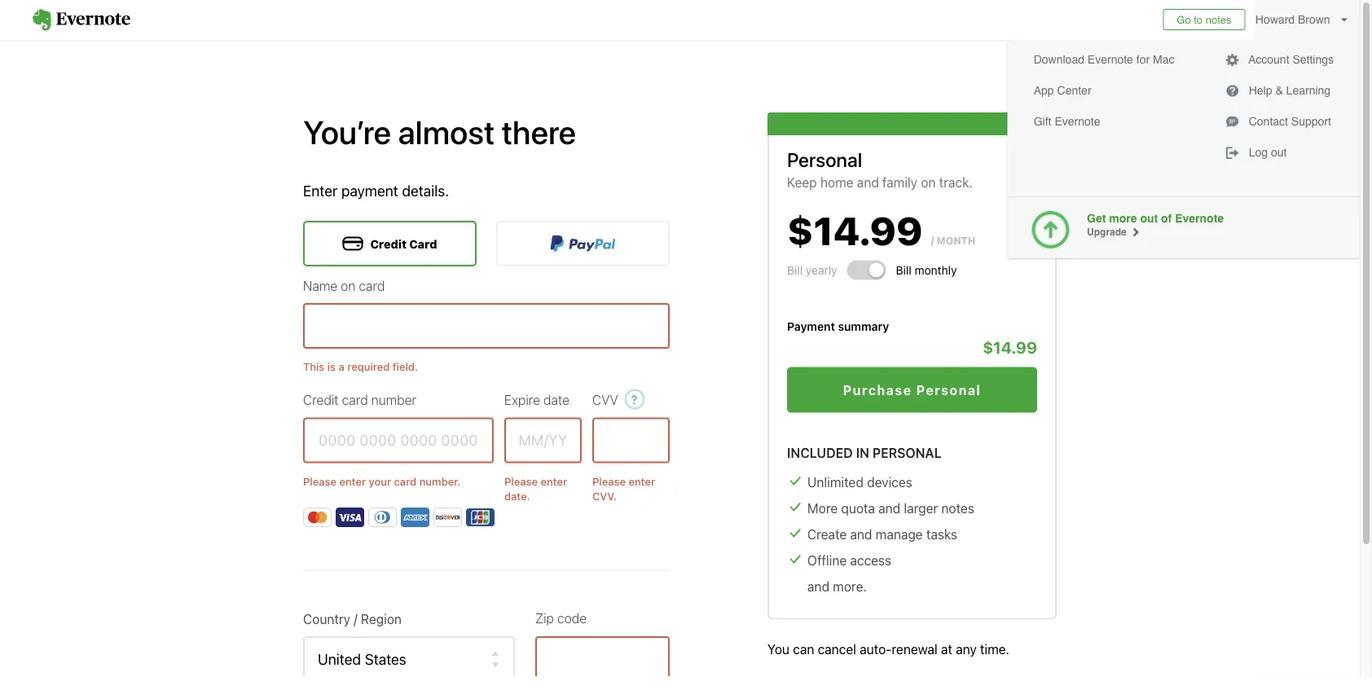 Task type: locate. For each thing, give the bounding box(es) containing it.
personal inside personal keep home and family on track.
[[787, 148, 862, 171]]

get more out of evernote
[[1087, 212, 1224, 225]]

account
[[1249, 53, 1290, 66]]

and right the home
[[857, 175, 879, 190]]

Zip code text field
[[535, 636, 670, 677]]

1 vertical spatial $14.99
[[983, 337, 1037, 357]]

0 vertical spatial /
[[931, 235, 934, 247]]

0 horizontal spatial bill
[[787, 263, 803, 277]]

card right your
[[394, 475, 417, 487]]

0 horizontal spatial /
[[354, 612, 358, 627]]

evernote right 'of'
[[1175, 212, 1224, 225]]

evernote image
[[16, 9, 147, 31]]

1 horizontal spatial $14.99
[[983, 337, 1037, 357]]

date
[[544, 392, 570, 408]]

enter left your
[[339, 475, 366, 487]]

notes
[[1206, 13, 1232, 26], [942, 500, 975, 516]]

notes right 'to'
[[1206, 13, 1232, 26]]

go to notes link
[[1163, 9, 1246, 30]]

credit down this
[[303, 392, 339, 408]]

1 vertical spatial evernote
[[1055, 115, 1101, 128]]

1 horizontal spatial out
[[1271, 146, 1287, 159]]

american express image
[[401, 508, 429, 527]]

1 horizontal spatial notes
[[1206, 13, 1232, 26]]

evernote down "center"
[[1055, 115, 1101, 128]]

/ left region
[[354, 612, 358, 627]]

1 horizontal spatial /
[[931, 235, 934, 247]]

can
[[793, 641, 814, 657]]

and inside personal keep home and family on track.
[[857, 175, 879, 190]]

3 enter from the left
[[629, 475, 655, 487]]

card
[[409, 237, 437, 250]]

please up cvv.
[[592, 475, 626, 487]]

enter inside the please enter date.
[[541, 475, 567, 487]]

name
[[303, 278, 338, 293]]

on inside personal keep home and family on track.
[[921, 175, 936, 190]]

payment
[[341, 182, 398, 199]]

personal
[[787, 148, 862, 171], [917, 382, 981, 398], [873, 445, 942, 460]]

paypal image
[[551, 236, 616, 252]]

please inside the please enter date.
[[504, 475, 538, 487]]

bill
[[787, 263, 803, 277], [896, 263, 912, 277]]

0 vertical spatial $14.99
[[787, 207, 923, 253]]

on right the name
[[341, 278, 356, 293]]

discover image
[[434, 508, 462, 527]]

0 vertical spatial evernote
[[1088, 53, 1134, 66]]

1 vertical spatial on
[[341, 278, 356, 293]]

CVV text field
[[592, 418, 670, 463]]

0 vertical spatial personal
[[787, 148, 862, 171]]

help & learning link
[[1219, 79, 1341, 102]]

0 horizontal spatial credit
[[303, 392, 339, 408]]

go
[[1177, 13, 1191, 26]]

master card image
[[303, 508, 332, 527]]

/
[[931, 235, 934, 247], [354, 612, 358, 627]]

1 horizontal spatial credit
[[370, 237, 407, 250]]

1 horizontal spatial enter
[[541, 475, 567, 487]]

you can cancel auto-renewal at any time.
[[768, 641, 1010, 657]]

enter down expire date text box
[[541, 475, 567, 487]]

manage
[[876, 526, 923, 542]]

credit for credit card
[[370, 237, 407, 250]]

&
[[1276, 84, 1283, 97]]

1 please from the left
[[303, 475, 337, 487]]

number.
[[419, 475, 461, 487]]

unlimited
[[808, 474, 864, 490]]

please enter date.
[[504, 475, 567, 502]]

on left track.
[[921, 175, 936, 190]]

1 vertical spatial notes
[[942, 500, 975, 516]]

creditcard image
[[343, 237, 363, 251]]

/ inside "$14.99 / month"
[[931, 235, 934, 247]]

evernote link
[[16, 0, 147, 40]]

please
[[303, 475, 337, 487], [504, 475, 538, 487], [592, 475, 626, 487]]

and down devices
[[879, 500, 901, 516]]

on
[[921, 175, 936, 190], [341, 278, 356, 293]]

evernote up app center 'link'
[[1088, 53, 1134, 66]]

out left 'of'
[[1140, 212, 1158, 225]]

1 horizontal spatial on
[[921, 175, 936, 190]]

account settings link
[[1219, 48, 1341, 71]]

0 horizontal spatial enter
[[339, 475, 366, 487]]

credit for credit card number
[[303, 392, 339, 408]]

more quota and larger notes
[[808, 500, 975, 516]]

2 horizontal spatial please
[[592, 475, 626, 487]]

please up the 'master card' icon
[[303, 475, 337, 487]]

personal down payment summary $14.99
[[917, 382, 981, 398]]

notes up tasks
[[942, 500, 975, 516]]

0 vertical spatial card
[[359, 278, 385, 293]]

2 vertical spatial card
[[394, 475, 417, 487]]

1 vertical spatial out
[[1140, 212, 1158, 225]]

personal up devices
[[873, 445, 942, 460]]

card down this is a required field.
[[342, 392, 368, 408]]

and down offline at the right bottom of page
[[808, 579, 830, 594]]

card down the creditcard icon
[[359, 278, 385, 293]]

this
[[303, 361, 325, 373]]

3 please from the left
[[592, 475, 626, 487]]

gift evernote
[[1034, 115, 1101, 128]]

japan credit bureau image
[[466, 508, 495, 527]]

help
[[1249, 84, 1273, 97]]

log out link
[[1219, 141, 1341, 164]]

howard brown
[[1256, 13, 1331, 26]]

2 vertical spatial personal
[[873, 445, 942, 460]]

0 vertical spatial credit
[[370, 237, 407, 250]]

1 vertical spatial personal
[[917, 382, 981, 398]]

and
[[857, 175, 879, 190], [879, 500, 901, 516], [850, 526, 872, 542], [808, 579, 830, 594]]

2 horizontal spatial enter
[[629, 475, 655, 487]]

enter for card
[[339, 475, 366, 487]]

purchase personal button
[[787, 367, 1037, 413]]

0 horizontal spatial out
[[1140, 212, 1158, 225]]

bill left monthly
[[896, 263, 912, 277]]

$14.99 / month
[[787, 207, 976, 253]]

2 enter from the left
[[541, 475, 567, 487]]

yearly
[[806, 263, 837, 277]]

field.
[[393, 361, 418, 373]]

2 bill from the left
[[896, 263, 912, 277]]

credit card number
[[303, 392, 417, 408]]

larger
[[904, 500, 938, 516]]

0 horizontal spatial please
[[303, 475, 337, 487]]

evernote for gift
[[1055, 115, 1101, 128]]

quota
[[841, 500, 875, 516]]

expire date
[[504, 392, 570, 408]]

a
[[339, 361, 345, 373]]

0 vertical spatial on
[[921, 175, 936, 190]]

and down 'quota'
[[850, 526, 872, 542]]

enter down cvv text field
[[629, 475, 655, 487]]

evernote inside download evernote for mac link
[[1088, 53, 1134, 66]]

app
[[1034, 84, 1054, 97]]

1 vertical spatial /
[[354, 612, 358, 627]]

personal up the home
[[787, 148, 862, 171]]

please for credit card number
[[303, 475, 337, 487]]

unlimited devices
[[808, 474, 913, 490]]

devices
[[867, 474, 913, 490]]

more
[[808, 500, 838, 516]]

2 please from the left
[[504, 475, 538, 487]]

payment summary $14.99
[[787, 320, 1037, 357]]

support
[[1292, 115, 1332, 128]]

credit card
[[370, 237, 437, 250]]

expire
[[504, 392, 540, 408]]

out
[[1271, 146, 1287, 159], [1140, 212, 1158, 225]]

zip
[[535, 611, 554, 626]]

keep
[[787, 175, 817, 190]]

card
[[359, 278, 385, 293], [342, 392, 368, 408], [394, 475, 417, 487]]

bill left the yearly at the right top
[[787, 263, 803, 277]]

1 vertical spatial credit
[[303, 392, 339, 408]]

visa image
[[336, 508, 364, 527]]

enter
[[303, 182, 338, 199]]

please for expire date
[[504, 475, 538, 487]]

please up date. on the bottom left
[[504, 475, 538, 487]]

evernote
[[1088, 53, 1134, 66], [1055, 115, 1101, 128], [1175, 212, 1224, 225]]

/ left month
[[931, 235, 934, 247]]

0 horizontal spatial $14.99
[[787, 207, 923, 253]]

purchase
[[843, 382, 912, 398]]

evernote inside gift evernote link
[[1055, 115, 1101, 128]]

this is a required field.
[[303, 361, 418, 373]]

more
[[1109, 212, 1137, 225]]

1 bill from the left
[[787, 263, 803, 277]]

out right log
[[1271, 146, 1287, 159]]

gift
[[1034, 115, 1052, 128]]

1 horizontal spatial please
[[504, 475, 538, 487]]

there
[[502, 113, 576, 151]]

upgrade
[[1087, 227, 1130, 238]]

howard
[[1256, 13, 1295, 26]]

credit left card
[[370, 237, 407, 250]]

enter inside please enter cvv.
[[629, 475, 655, 487]]

country
[[303, 612, 350, 627]]

1 enter from the left
[[339, 475, 366, 487]]

auto-
[[860, 641, 892, 657]]

1 horizontal spatial bill
[[896, 263, 912, 277]]



Task type: vqa. For each thing, say whether or not it's contained in the screenshot.
SHORTCUTS
no



Task type: describe. For each thing, give the bounding box(es) containing it.
$14.99 inside payment summary $14.99
[[983, 337, 1037, 357]]

you're almost there
[[303, 113, 576, 151]]

learning
[[1287, 84, 1331, 97]]

region
[[361, 612, 402, 627]]

tasks
[[926, 526, 958, 542]]

go to notes
[[1177, 13, 1232, 26]]

enter for date
[[541, 475, 567, 487]]

personal keep home and family on track.
[[787, 148, 973, 190]]

Expire date text field
[[504, 418, 582, 463]]

download evernote for mac
[[1034, 53, 1175, 66]]

in
[[856, 445, 870, 460]]

name on card
[[303, 278, 385, 293]]

center
[[1057, 84, 1092, 97]]

access
[[850, 553, 892, 568]]

Credit card number text field
[[303, 418, 494, 463]]

to
[[1194, 13, 1203, 26]]

any
[[956, 641, 977, 657]]

question mark image
[[625, 385, 645, 414]]

help & learning
[[1246, 84, 1331, 97]]

of
[[1161, 212, 1172, 225]]

at
[[941, 641, 953, 657]]

bill yearly
[[787, 263, 837, 277]]

you
[[768, 641, 790, 657]]

/ for $14.99
[[931, 235, 934, 247]]

upgrade link
[[1087, 227, 1147, 238]]

renewal
[[892, 641, 938, 657]]

required
[[347, 361, 390, 373]]

get
[[1087, 212, 1106, 225]]

2 vertical spatial evernote
[[1175, 212, 1224, 225]]

track.
[[939, 175, 973, 190]]

almost
[[398, 113, 495, 151]]

app center
[[1034, 84, 1092, 97]]

bill monthly
[[896, 263, 957, 277]]

mac
[[1153, 53, 1175, 66]]

Name on card text field
[[303, 303, 670, 349]]

cvv
[[592, 392, 618, 408]]

app center link
[[1027, 79, 1181, 102]]

home
[[821, 175, 854, 190]]

cvv.
[[592, 490, 617, 502]]

bill for bill monthly
[[896, 263, 912, 277]]

settings
[[1293, 53, 1334, 66]]

date.
[[504, 490, 530, 502]]

summary
[[838, 320, 889, 333]]

/ for country
[[354, 612, 358, 627]]

0 vertical spatial notes
[[1206, 13, 1232, 26]]

log out
[[1246, 146, 1287, 159]]

included
[[787, 445, 853, 460]]

personal inside purchase personal button
[[917, 382, 981, 398]]

payment
[[787, 320, 835, 333]]

details.
[[402, 182, 449, 199]]

1 vertical spatial card
[[342, 392, 368, 408]]

enter payment details.
[[303, 182, 449, 199]]

account settings
[[1246, 53, 1334, 66]]

please enter your card number.
[[303, 475, 461, 487]]

your
[[369, 475, 391, 487]]

monthly
[[915, 263, 957, 277]]

time.
[[980, 641, 1010, 657]]

is
[[327, 361, 336, 373]]

country / region
[[303, 612, 402, 627]]

please enter cvv.
[[592, 475, 655, 502]]

create
[[808, 526, 847, 542]]

purchase personal
[[843, 382, 981, 398]]

diner's club image
[[368, 508, 397, 527]]

for
[[1137, 53, 1150, 66]]

and more.
[[808, 579, 867, 594]]

offline
[[808, 553, 847, 568]]

zip code
[[535, 611, 587, 626]]

create and manage tasks
[[808, 526, 958, 542]]

evernote for download
[[1088, 53, 1134, 66]]

contact support link
[[1219, 110, 1341, 133]]

bill for bill yearly
[[787, 263, 803, 277]]

offline access
[[808, 553, 892, 568]]

brown
[[1298, 13, 1331, 26]]

please inside please enter cvv.
[[592, 475, 626, 487]]

log
[[1249, 146, 1268, 159]]

you're
[[303, 113, 391, 151]]

0 vertical spatial out
[[1271, 146, 1287, 159]]

contact support
[[1246, 115, 1332, 128]]

0 horizontal spatial notes
[[942, 500, 975, 516]]

0 horizontal spatial on
[[341, 278, 356, 293]]

contact
[[1249, 115, 1288, 128]]

number
[[371, 392, 417, 408]]

gift evernote link
[[1027, 110, 1181, 133]]

family
[[883, 175, 918, 190]]

cancel
[[818, 641, 856, 657]]



